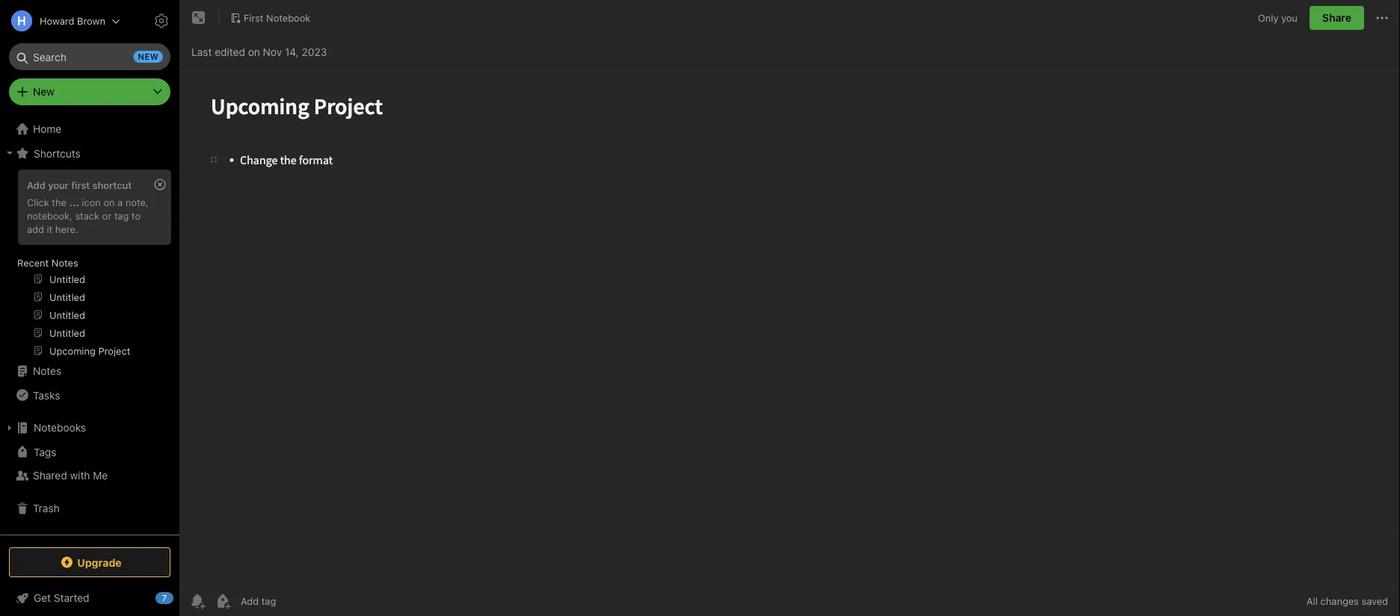 Task type: vqa. For each thing, say whether or not it's contained in the screenshot.
spreadsheets
no



Task type: locate. For each thing, give the bounding box(es) containing it.
all
[[1307, 596, 1318, 607]]

with
[[70, 470, 90, 482]]

home link
[[0, 117, 179, 141]]

stack
[[75, 210, 99, 221]]

notes inside group
[[51, 257, 78, 268]]

trash link
[[0, 497, 179, 521]]

edited
[[215, 46, 245, 58]]

group
[[0, 165, 179, 366]]

notebooks link
[[0, 416, 179, 440]]

14,
[[285, 46, 299, 58]]

to
[[131, 210, 141, 221]]

on left a
[[104, 197, 115, 208]]

brown
[[77, 15, 105, 27]]

Note Editor text field
[[179, 72, 1400, 586]]

on inside icon on a note, notebook, stack or tag to add it here.
[[104, 197, 115, 208]]

share button
[[1310, 6, 1365, 30]]

notes
[[51, 257, 78, 268], [33, 365, 61, 378]]

expand notebooks image
[[4, 422, 16, 434]]

1 vertical spatial notes
[[33, 365, 61, 378]]

howard brown
[[40, 15, 105, 27]]

notebooks
[[34, 422, 86, 434]]

howard
[[40, 15, 74, 27]]

changes
[[1321, 596, 1359, 607]]

share
[[1323, 12, 1352, 24]]

new
[[33, 86, 54, 98]]

only you
[[1258, 12, 1298, 23]]

group containing add your first shortcut
[[0, 165, 179, 366]]

on
[[248, 46, 260, 58], [104, 197, 115, 208]]

notes right recent
[[51, 257, 78, 268]]

add tag image
[[214, 593, 232, 611]]

nov
[[263, 46, 282, 58]]

icon
[[82, 197, 101, 208]]

tasks button
[[0, 384, 179, 407]]

0 vertical spatial notes
[[51, 257, 78, 268]]

More actions field
[[1374, 6, 1391, 30]]

get started
[[34, 593, 89, 605]]

1 horizontal spatial on
[[248, 46, 260, 58]]

first notebook button
[[225, 7, 316, 28]]

add your first shortcut
[[27, 179, 132, 191]]

0 horizontal spatial on
[[104, 197, 115, 208]]

expand note image
[[190, 9, 208, 27]]

or
[[102, 210, 112, 221]]

your
[[48, 179, 69, 191]]

on left nov
[[248, 46, 260, 58]]

notes up tasks
[[33, 365, 61, 378]]

recent
[[17, 257, 49, 268]]

shortcuts button
[[0, 141, 179, 165]]

click
[[27, 197, 49, 208]]

you
[[1282, 12, 1298, 23]]

tree containing home
[[0, 117, 179, 535]]

trash
[[33, 503, 60, 515]]

Add tag field
[[239, 596, 351, 608]]

0 vertical spatial on
[[248, 46, 260, 58]]

new button
[[9, 79, 170, 105]]

Help and Learning task checklist field
[[0, 587, 179, 611]]

1 vertical spatial on
[[104, 197, 115, 208]]

me
[[93, 470, 108, 482]]

tree
[[0, 117, 179, 535]]



Task type: describe. For each thing, give the bounding box(es) containing it.
recent notes
[[17, 257, 78, 268]]

shared with me
[[33, 470, 108, 482]]

Search text field
[[19, 43, 160, 70]]

click to collapse image
[[174, 589, 185, 607]]

first
[[71, 179, 90, 191]]

note,
[[125, 197, 148, 208]]

first notebook
[[244, 12, 311, 23]]

notes link
[[0, 360, 179, 384]]

upgrade button
[[9, 548, 170, 578]]

home
[[33, 123, 61, 135]]

icon on a note, notebook, stack or tag to add it here.
[[27, 197, 148, 235]]

group inside tree
[[0, 165, 179, 366]]

notebook,
[[27, 210, 72, 221]]

get
[[34, 593, 51, 605]]

tasks
[[33, 389, 60, 402]]

Account field
[[0, 6, 120, 36]]

settings image
[[153, 12, 170, 30]]

tags button
[[0, 440, 179, 464]]

upgrade
[[77, 557, 122, 569]]

shortcut
[[92, 179, 132, 191]]

7
[[162, 594, 167, 604]]

notes inside notes 'link'
[[33, 365, 61, 378]]

shared
[[33, 470, 67, 482]]

notebook
[[266, 12, 311, 23]]

note window element
[[179, 0, 1400, 617]]

add a reminder image
[[188, 593, 206, 611]]

shared with me link
[[0, 464, 179, 488]]

tag
[[114, 210, 129, 221]]

last edited on nov 14, 2023
[[191, 46, 327, 58]]

first
[[244, 12, 264, 23]]

add
[[27, 223, 44, 235]]

click the ...
[[27, 197, 79, 208]]

last
[[191, 46, 212, 58]]

it
[[47, 223, 53, 235]]

2023
[[302, 46, 327, 58]]

shortcuts
[[34, 147, 81, 159]]

...
[[69, 197, 79, 208]]

new search field
[[19, 43, 163, 70]]

the
[[52, 197, 66, 208]]

on inside note window element
[[248, 46, 260, 58]]

tags
[[34, 446, 56, 459]]

new
[[138, 52, 159, 62]]

all changes saved
[[1307, 596, 1388, 607]]

only
[[1258, 12, 1279, 23]]

here.
[[55, 223, 78, 235]]

more actions image
[[1374, 9, 1391, 27]]

add
[[27, 179, 45, 191]]

started
[[54, 593, 89, 605]]

a
[[117, 197, 123, 208]]

saved
[[1362, 596, 1388, 607]]



